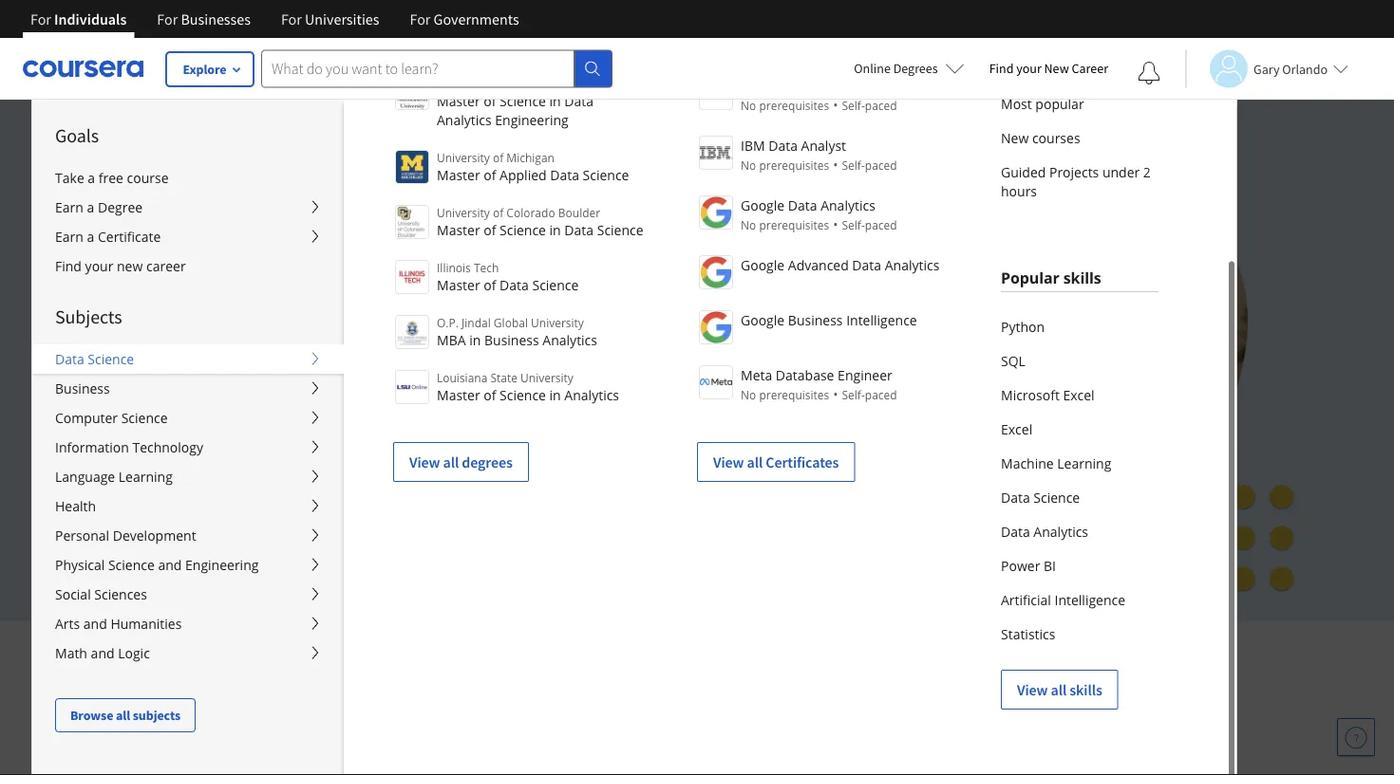Task type: describe. For each thing, give the bounding box(es) containing it.
view for view all skills
[[1017, 681, 1048, 700]]

information
[[55, 439, 129, 457]]

0 vertical spatial excel
[[1063, 386, 1095, 404]]

engineering inside master of science in data analytics engineering
[[495, 111, 569, 129]]

paced inside no prerequisites • self-paced
[[865, 98, 897, 114]]

o.p. jindal global university logo image
[[395, 315, 429, 350]]

from
[[384, 637, 436, 668]]

partnername logo image inside google business intelligence link
[[699, 311, 733, 345]]

science down colorado
[[500, 221, 546, 239]]

data right advanced
[[852, 256, 881, 274]]

leading
[[499, 637, 577, 668]]

tech
[[474, 260, 499, 275]]

or
[[146, 514, 161, 532]]

earn a degree button
[[32, 193, 344, 222]]

degrees
[[462, 453, 513, 472]]

of up tech
[[484, 221, 496, 239]]

gary orlando
[[1254, 60, 1328, 77]]

earn for earn a degree
[[55, 199, 83, 217]]

development
[[113, 527, 196, 545]]

online
[[854, 60, 891, 77]]

meta database engineer no prerequisites • self-paced
[[741, 366, 897, 404]]

data up power
[[1001, 523, 1030, 541]]

money-
[[313, 514, 363, 532]]

included
[[621, 300, 704, 329]]

new courses
[[1001, 129, 1080, 147]]

most popular link
[[1001, 86, 1159, 121]]

google advanced data analytics link
[[697, 254, 955, 290]]

a for free
[[88, 169, 95, 187]]

hands-
[[612, 267, 679, 295]]

data analytics link
[[1001, 515, 1159, 549]]

business inside view all certificates list
[[788, 311, 843, 329]]

illinois
[[437, 260, 471, 275]]

in inside unlimited access to 7,000+ world-class courses, hands-on projects, and job-ready certificate programs—all included in your subscription
[[710, 300, 728, 329]]

most popular
[[1001, 95, 1084, 113]]

help center image
[[1345, 727, 1368, 749]]

no inside no prerequisites • self-paced
[[741, 98, 756, 114]]

meta
[[741, 366, 772, 384]]

on
[[679, 267, 704, 295]]

colorado
[[507, 205, 555, 220]]

banner navigation
[[15, 0, 534, 38]]

data inside 'dropdown button'
[[55, 350, 84, 369]]

governments
[[434, 9, 519, 28]]

for for governments
[[410, 9, 431, 28]]

mba
[[437, 331, 466, 349]]

self- for engineer
[[842, 388, 865, 403]]

jindal
[[462, 315, 491, 331]]

cancel
[[226, 426, 269, 444]]

1 vertical spatial with
[[878, 637, 924, 668]]

science down personal development
[[108, 557, 155, 575]]

for for businesses
[[157, 9, 178, 28]]

arts and humanities
[[55, 615, 182, 634]]

google business intelligence link
[[697, 309, 955, 345]]

google for google data analytics no prerequisites • self-paced
[[741, 196, 785, 214]]

for businesses
[[157, 9, 251, 28]]

computer science button
[[32, 404, 344, 433]]

data science link
[[1001, 481, 1159, 515]]

show notifications image
[[1138, 62, 1161, 85]]

artificial intelligence link
[[1001, 583, 1159, 617]]

master of science in data analytics engineering link
[[393, 74, 652, 129]]

browse all subjects button
[[55, 699, 196, 733]]

math and logic
[[55, 645, 150, 663]]

of inside master of science in data analytics engineering
[[484, 92, 496, 110]]

science down boulder
[[597, 221, 644, 239]]

popular skills menu item
[[343, 0, 1394, 776]]

python
[[1001, 318, 1045, 336]]

prerequisites for meta
[[759, 388, 829, 403]]

$59
[[146, 426, 169, 444]]

artificial intelligence
[[1001, 591, 1126, 609]]

computer science
[[55, 409, 168, 427]]

of inside illinois tech master of data science
[[484, 276, 496, 294]]

science inside view all skills list
[[1034, 489, 1080, 507]]

master inside louisiana state university master of science in analytics
[[437, 386, 480, 404]]

1 vertical spatial day
[[286, 514, 310, 532]]

intelligence inside artificial intelligence link
[[1055, 591, 1126, 609]]

information technology
[[55, 439, 203, 457]]

in inside master of science in data analytics engineering
[[550, 92, 561, 110]]

arts
[[55, 615, 80, 634]]

personal development
[[55, 527, 196, 545]]

2
[[1143, 163, 1151, 181]]

take a free course
[[55, 169, 169, 187]]

university inside university of michigan master of applied data science
[[437, 150, 490, 165]]

popular
[[1001, 268, 1060, 288]]

day inside button
[[225, 469, 250, 488]]

all for subjects
[[116, 708, 130, 725]]

power
[[1001, 557, 1040, 575]]

language learning
[[55, 468, 173, 486]]

view all skills link
[[1001, 671, 1119, 710]]

google business intelligence
[[741, 311, 917, 329]]

of up applied
[[493, 150, 504, 165]]

power bi link
[[1001, 549, 1159, 583]]

online degrees button
[[839, 47, 980, 89]]

boulder
[[558, 205, 600, 220]]

• for analyst
[[833, 156, 838, 174]]

to
[[316, 267, 336, 295]]

o.p.
[[437, 315, 459, 331]]

earn for earn a certificate
[[55, 228, 83, 246]]

advanced
[[788, 256, 849, 274]]

world-
[[411, 267, 473, 295]]

google for google business intelligence
[[741, 311, 785, 329]]

projects
[[1049, 163, 1099, 181]]

learning for language learning
[[119, 468, 173, 486]]

14-
[[266, 514, 286, 532]]

no for ibm data analyst
[[741, 158, 756, 173]]

new
[[117, 257, 143, 275]]

analytics inside o.p. jindal global university mba in business analytics
[[543, 331, 597, 349]]

self- for analyst
[[842, 158, 865, 173]]

master inside illinois tech master of data science
[[437, 276, 480, 294]]

state
[[491, 370, 518, 386]]

new inside list
[[1001, 129, 1029, 147]]

take
[[55, 169, 84, 187]]

self- for analytics
[[842, 218, 865, 233]]

orlando
[[1282, 60, 1328, 77]]

math and logic button
[[32, 639, 344, 669]]

partnername logo image for meta
[[699, 366, 733, 400]]

start 7-day free trial button
[[146, 456, 345, 502]]

analyst
[[801, 136, 846, 154]]

master inside university of colorado boulder master of science in data science
[[437, 221, 480, 239]]

paced for engineer
[[865, 388, 897, 403]]

view all skills list
[[1001, 310, 1159, 710]]

logic
[[118, 645, 150, 663]]

sql
[[1001, 352, 1026, 370]]

0 vertical spatial skills
[[1064, 268, 1101, 288]]

in inside o.p. jindal global university mba in business analytics
[[469, 331, 481, 349]]

language learning button
[[32, 463, 344, 492]]

for for universities
[[281, 9, 302, 28]]

1 vertical spatial excel
[[1001, 420, 1033, 438]]

courses,
[[526, 267, 606, 295]]

data inside ibm data analyst no prerequisites • self-paced
[[769, 136, 798, 154]]

businesses
[[181, 9, 251, 28]]

courses
[[1032, 129, 1080, 147]]

google for google advanced data analytics
[[741, 256, 785, 274]]

social
[[55, 586, 91, 604]]

What do you want to learn? text field
[[261, 50, 575, 88]]

of inside louisiana state university master of science in analytics
[[484, 386, 496, 404]]

projects,
[[146, 300, 230, 329]]

paced for analyst
[[865, 158, 897, 173]]

and left companies
[[710, 637, 751, 668]]

universities
[[305, 9, 379, 28]]

science inside university of michigan master of applied data science
[[583, 166, 629, 184]]

certificates
[[766, 453, 839, 472]]

science up information technology
[[121, 409, 168, 427]]

university inside university of colorado boulder master of science in data science
[[437, 205, 490, 220]]

prerequisites for google
[[759, 218, 829, 233]]

analytics inside louisiana state university master of science in analytics
[[565, 386, 619, 404]]

find your new career link
[[32, 252, 344, 281]]

machine learning
[[1001, 454, 1112, 473]]



Task type: locate. For each thing, give the bounding box(es) containing it.
2 for from the left
[[157, 9, 178, 28]]

learning up data science link
[[1057, 454, 1112, 473]]

learning down information technology
[[119, 468, 173, 486]]

find down earn a certificate
[[55, 257, 82, 275]]

physical science and engineering
[[55, 557, 259, 575]]

2 paced from the top
[[865, 158, 897, 173]]

2 vertical spatial a
[[87, 228, 94, 246]]

1 horizontal spatial learning
[[1057, 454, 1112, 473]]

0 horizontal spatial view
[[409, 453, 440, 472]]

trial
[[285, 469, 315, 488]]

0 vertical spatial intelligence
[[846, 311, 917, 329]]

data science up data analytics
[[1001, 489, 1080, 507]]

for up what do you want to learn? text field
[[410, 9, 431, 28]]

1 paced from the top
[[865, 98, 897, 114]]

with left the 14-
[[233, 514, 263, 532]]

0 vertical spatial with
[[233, 514, 263, 532]]

0 vertical spatial new
[[1044, 60, 1069, 77]]

engineering
[[495, 111, 569, 129], [185, 557, 259, 575]]

a for certificate
[[87, 228, 94, 246]]

self- inside ibm data analyst no prerequisites • self-paced
[[842, 158, 865, 173]]

data down machine
[[1001, 489, 1030, 507]]

prerequisites down database
[[759, 388, 829, 403]]

list containing most popular
[[1001, 18, 1159, 208]]

analytics inside google data analytics no prerequisites • self-paced
[[821, 196, 876, 214]]

university of colorado boulder logo image
[[395, 205, 429, 239]]

skills up python link
[[1064, 268, 1101, 288]]

certificate
[[376, 300, 472, 329]]

0 vertical spatial find
[[989, 60, 1014, 77]]

master down louisiana
[[437, 386, 480, 404]]

view all degrees link
[[393, 443, 529, 482]]

3 prerequisites from the top
[[759, 218, 829, 233]]

find for find your new career
[[989, 60, 1014, 77]]

skills inside view all skills link
[[1070, 681, 1102, 700]]

analytics inside master of science in data analytics engineering
[[437, 111, 492, 129]]

1 • from the top
[[833, 96, 838, 114]]

view all certificates link
[[697, 443, 855, 482]]

business down global
[[484, 331, 539, 349]]

explore menu element
[[32, 100, 344, 733]]

database
[[776, 366, 834, 384]]

1 partnername logo image from the top
[[699, 136, 733, 170]]

math
[[55, 645, 87, 663]]

university right university of michigan logo
[[437, 150, 490, 165]]

in down "jindal"
[[469, 331, 481, 349]]

1 master from the top
[[437, 92, 480, 110]]

data inside master of science in data analytics engineering
[[565, 92, 594, 110]]

group
[[31, 0, 1394, 776]]

no inside meta database engineer no prerequisites • self-paced
[[741, 388, 756, 403]]

for left businesses
[[157, 9, 178, 28]]

0 horizontal spatial find
[[55, 257, 82, 275]]

0 horizontal spatial data science
[[55, 350, 134, 369]]

data inside google data analytics no prerequisites • self-paced
[[788, 196, 817, 214]]

0 vertical spatial data science
[[55, 350, 134, 369]]

ibm
[[741, 136, 765, 154]]

artificial
[[1001, 591, 1051, 609]]

arts and humanities button
[[32, 610, 344, 639]]

in down boulder
[[550, 221, 561, 239]]

find inside the explore menu element
[[55, 257, 82, 275]]

prerequisites up analyst
[[759, 98, 829, 114]]

university right university of colorado boulder logo at the left top
[[437, 205, 490, 220]]

3 master from the top
[[437, 221, 480, 239]]

1 vertical spatial business
[[484, 331, 539, 349]]

learning inside popup button
[[119, 468, 173, 486]]

group containing goals
[[31, 0, 1394, 776]]

• for engineer
[[833, 386, 838, 404]]

paced down online
[[865, 98, 897, 114]]

browse
[[70, 708, 113, 725]]

2 google from the top
[[741, 256, 785, 274]]

0 vertical spatial engineering
[[495, 111, 569, 129]]

a inside dropdown button
[[87, 228, 94, 246]]

language
[[55, 468, 115, 486]]

self- inside meta database engineer no prerequisites • self-paced
[[842, 388, 865, 403]]

guided projects under 2 hours link
[[1001, 155, 1159, 208]]

microsoft excel
[[1001, 386, 1095, 404]]

partnername logo image up on
[[699, 196, 733, 230]]

earn
[[55, 199, 83, 217], [55, 228, 83, 246]]

of left applied
[[484, 166, 496, 184]]

view all degrees list
[[393, 74, 652, 482]]

list
[[1001, 18, 1159, 208]]

and up subscription on the left of page
[[235, 300, 272, 329]]

2 horizontal spatial business
[[788, 311, 843, 329]]

google data analytics no prerequisites • self-paced
[[741, 196, 897, 234]]

science down state on the top of the page
[[500, 386, 546, 404]]

excel
[[1063, 386, 1095, 404], [1001, 420, 1033, 438]]

engineering down /year on the left bottom of the page
[[185, 557, 259, 575]]

bi
[[1044, 557, 1056, 575]]

2 • from the top
[[833, 156, 838, 174]]

1 prerequisites from the top
[[759, 98, 829, 114]]

2 self- from the top
[[842, 158, 865, 173]]

subjects
[[133, 708, 181, 725]]

master inside master of science in data analytics engineering
[[437, 92, 480, 110]]

data down michigan
[[550, 166, 579, 184]]

hours
[[1001, 182, 1037, 200]]

1 vertical spatial intelligence
[[1055, 591, 1126, 609]]

• inside ibm data analyst no prerequisites • self-paced
[[833, 156, 838, 174]]

2 partnername logo image from the top
[[699, 196, 733, 230]]

take a free course link
[[32, 163, 344, 193]]

data science inside 'dropdown button'
[[55, 350, 134, 369]]

microsoft excel link
[[1001, 378, 1159, 412]]

google inside google data analytics no prerequisites • self-paced
[[741, 196, 785, 214]]

statistics
[[1001, 625, 1056, 643]]

view inside list
[[713, 453, 744, 472]]

of
[[484, 92, 496, 110], [493, 150, 504, 165], [484, 166, 496, 184], [493, 205, 504, 220], [484, 221, 496, 239], [484, 276, 496, 294], [484, 386, 496, 404]]

excel up machine
[[1001, 420, 1033, 438]]

data up global
[[500, 276, 529, 294]]

partnername logo image inside google advanced data analytics link
[[699, 255, 733, 290]]

data inside university of colorado boulder master of science in data science
[[565, 221, 594, 239]]

university of michigan logo image
[[395, 150, 429, 184]]

health
[[55, 498, 96, 516]]

prerequisites inside google data analytics no prerequisites • self-paced
[[759, 218, 829, 233]]

and right 'arts'
[[83, 615, 107, 634]]

1 horizontal spatial data science
[[1001, 489, 1080, 507]]

for individuals
[[30, 9, 127, 28]]

your left new
[[85, 257, 113, 275]]

prerequisites inside no prerequisites • self-paced
[[759, 98, 829, 114]]

view for view all certificates
[[713, 453, 744, 472]]

1 no from the top
[[741, 98, 756, 114]]

day left money-
[[286, 514, 310, 532]]

1 horizontal spatial with
[[878, 637, 924, 668]]

2 no from the top
[[741, 158, 756, 173]]

for left universities
[[281, 9, 302, 28]]

4 master from the top
[[437, 276, 480, 294]]

master up illinois
[[437, 221, 480, 239]]

for universities
[[281, 9, 379, 28]]

None search field
[[261, 50, 613, 88]]

skills down plus
[[1070, 681, 1102, 700]]

your inside find your new career link
[[85, 257, 113, 275]]

2 vertical spatial business
[[55, 380, 110, 398]]

data science inside view all skills list
[[1001, 489, 1080, 507]]

browse all subjects
[[70, 708, 181, 725]]

0 horizontal spatial with
[[233, 514, 263, 532]]

prerequisites inside meta database engineer no prerequisites • self-paced
[[759, 388, 829, 403]]

4 for from the left
[[410, 9, 431, 28]]

view up guarantee
[[409, 453, 440, 472]]

self- inside google data analytics no prerequisites • self-paced
[[842, 218, 865, 233]]

guided
[[1001, 163, 1046, 181]]

in inside louisiana state university master of science in analytics
[[550, 386, 561, 404]]

and down development
[[158, 557, 182, 575]]

all right browse
[[116, 708, 130, 725]]

self- down online
[[842, 98, 865, 114]]

1 google from the top
[[741, 196, 785, 214]]

4 paced from the top
[[865, 388, 897, 403]]

partnername logo image left ibm
[[699, 136, 733, 170]]

4 prerequisites from the top
[[759, 388, 829, 403]]

humanities
[[111, 615, 182, 634]]

1 vertical spatial google
[[741, 256, 785, 274]]

johns hopkins university image
[[1054, 695, 1235, 730]]

1 vertical spatial earn
[[55, 228, 83, 246]]

master down what do you want to learn? text field
[[437, 92, 480, 110]]

3 • from the top
[[833, 216, 838, 234]]

• up analyst
[[833, 96, 838, 114]]

3 no from the top
[[741, 218, 756, 233]]

$59 /month, cancel anytime
[[146, 426, 327, 444]]

• up google advanced data analytics
[[833, 216, 838, 234]]

a down earn a degree
[[87, 228, 94, 246]]

• down engineer
[[833, 386, 838, 404]]

personal development button
[[32, 521, 344, 551]]

1 vertical spatial engineering
[[185, 557, 259, 575]]

no
[[741, 98, 756, 114], [741, 158, 756, 173], [741, 218, 756, 233], [741, 388, 756, 403]]

computer
[[55, 409, 118, 427]]

0 horizontal spatial your
[[85, 257, 113, 275]]

and left logic
[[91, 645, 115, 663]]

1 vertical spatial your
[[85, 257, 113, 275]]

/month,
[[169, 426, 223, 444]]

0 vertical spatial earn
[[55, 199, 83, 217]]

2 vertical spatial your
[[146, 333, 191, 362]]

1 earn from the top
[[55, 199, 83, 217]]

university inside louisiana state university master of science in analytics
[[521, 370, 574, 386]]

no for google data analytics
[[741, 218, 756, 233]]

intelligence up engineer
[[846, 311, 917, 329]]

and inside unlimited access to 7,000+ world-class courses, hands-on projects, and job-ready certificate programs—all included in your subscription
[[235, 300, 272, 329]]

2 prerequisites from the top
[[759, 158, 829, 173]]

2 vertical spatial google
[[741, 311, 785, 329]]

self- inside no prerequisites • self-paced
[[842, 98, 865, 114]]

your inside find your new career link
[[1016, 60, 1042, 77]]

your
[[1016, 60, 1042, 77], [85, 257, 113, 275], [146, 333, 191, 362]]

science down "subjects"
[[88, 350, 134, 369]]

prerequisites down analyst
[[759, 158, 829, 173]]

0 vertical spatial your
[[1016, 60, 1042, 77]]

ibm data analyst no prerequisites • self-paced
[[741, 136, 897, 174]]

global
[[494, 315, 528, 331]]

7-
[[213, 469, 225, 488]]

no prerequisites • self-paced
[[741, 96, 897, 114]]

goals
[[55, 124, 99, 148]]

intelligence down power bi link
[[1055, 591, 1126, 609]]

no inside ibm data analyst no prerequisites • self-paced
[[741, 158, 756, 173]]

0 horizontal spatial new
[[1001, 129, 1029, 147]]

paced inside meta database engineer no prerequisites • self-paced
[[865, 388, 897, 403]]

1 vertical spatial a
[[87, 199, 94, 217]]

of down state on the top of the page
[[484, 386, 496, 404]]

master inside university of michigan master of applied data science
[[437, 166, 480, 184]]

university
[[437, 150, 490, 165], [437, 205, 490, 220], [531, 315, 584, 331], [521, 370, 574, 386]]

unlimited
[[146, 267, 242, 295]]

data up university of michigan master of applied data science on the left of the page
[[565, 92, 594, 110]]

• for analytics
[[833, 216, 838, 234]]

• inside google data analytics no prerequisites • self-paced
[[833, 216, 838, 234]]

• inside meta database engineer no prerequisites • self-paced
[[833, 386, 838, 404]]

for left the individuals
[[30, 9, 51, 28]]

for
[[30, 9, 51, 28], [157, 9, 178, 28], [281, 9, 302, 28], [410, 9, 431, 28]]

a left degree
[[87, 199, 94, 217]]

business inside o.p. jindal global university mba in business analytics
[[484, 331, 539, 349]]

your up most
[[1016, 60, 1042, 77]]

university right state on the top of the page
[[521, 370, 574, 386]]

analytics inside view all skills list
[[1034, 523, 1088, 541]]

0 vertical spatial business
[[788, 311, 843, 329]]

business inside dropdown button
[[55, 380, 110, 398]]

2 horizontal spatial view
[[1017, 681, 1048, 700]]

engineering inside physical science and engineering dropdown button
[[185, 557, 259, 575]]

business up computer
[[55, 380, 110, 398]]

learning for machine learning
[[1057, 454, 1112, 473]]

1 horizontal spatial find
[[989, 60, 1014, 77]]

paced down engineer
[[865, 388, 897, 403]]

1 horizontal spatial view
[[713, 453, 744, 472]]

3 paced from the top
[[865, 218, 897, 233]]

science inside illinois tech master of data science
[[532, 276, 579, 294]]

data science down "subjects"
[[55, 350, 134, 369]]

earn down take
[[55, 199, 83, 217]]

a inside popup button
[[87, 199, 94, 217]]

master down illinois
[[437, 276, 480, 294]]

• down analyst
[[833, 156, 838, 174]]

prerequisites inside ibm data analyst no prerequisites • self-paced
[[759, 158, 829, 173]]

0 vertical spatial a
[[88, 169, 95, 187]]

0 horizontal spatial learning
[[119, 468, 173, 486]]

for for individuals
[[30, 9, 51, 28]]

view left certificates
[[713, 453, 744, 472]]

3 for from the left
[[281, 9, 302, 28]]

university inside o.p. jindal global university mba in business analytics
[[531, 315, 584, 331]]

course
[[127, 169, 169, 187]]

with
[[233, 514, 263, 532], [878, 637, 924, 668]]

1 horizontal spatial new
[[1044, 60, 1069, 77]]

in up michigan
[[550, 92, 561, 110]]

data inside illinois tech master of data science
[[500, 276, 529, 294]]

explore
[[183, 61, 227, 78]]

science up michigan
[[500, 92, 546, 110]]

intelligence inside google business intelligence link
[[846, 311, 917, 329]]

louisiana state university master of science in analytics
[[437, 370, 619, 404]]

under
[[1103, 163, 1140, 181]]

day
[[225, 469, 250, 488], [286, 514, 310, 532]]

online degrees
[[854, 60, 938, 77]]

day left free
[[225, 469, 250, 488]]

gary
[[1254, 60, 1280, 77]]

all inside list
[[747, 453, 763, 472]]

partnername logo image for ibm
[[699, 136, 733, 170]]

all for skills
[[1051, 681, 1067, 700]]

1 horizontal spatial business
[[484, 331, 539, 349]]

a
[[88, 169, 95, 187], [87, 199, 94, 217], [87, 228, 94, 246]]

earn inside dropdown button
[[55, 228, 83, 246]]

view all certificates list
[[697, 74, 955, 482]]

paced inside ibm data analyst no prerequisites • self-paced
[[865, 158, 897, 173]]

earn inside popup button
[[55, 199, 83, 217]]

2 master from the top
[[437, 166, 480, 184]]

anytime
[[272, 426, 327, 444]]

paced inside google data analytics no prerequisites • self-paced
[[865, 218, 897, 233]]

5 partnername logo image from the top
[[699, 366, 733, 400]]

2 earn from the top
[[55, 228, 83, 246]]

science inside louisiana state university master of science in analytics
[[500, 386, 546, 404]]

find for find your new career
[[55, 257, 82, 275]]

partnername logo image left meta
[[699, 366, 733, 400]]

1 horizontal spatial your
[[146, 333, 191, 362]]

google down ibm
[[741, 196, 785, 214]]

in right included
[[710, 300, 728, 329]]

master right university of michigan logo
[[437, 166, 480, 184]]

prerequisites up advanced
[[759, 218, 829, 233]]

no for meta database engineer
[[741, 388, 756, 403]]

with left coursera at bottom
[[878, 637, 924, 668]]

and inside dropdown button
[[158, 557, 182, 575]]

google left advanced
[[741, 256, 785, 274]]

guided projects under 2 hours
[[1001, 163, 1151, 200]]

paced for analytics
[[865, 218, 897, 233]]

view for view all degrees
[[409, 453, 440, 472]]

social sciences
[[55, 586, 147, 604]]

new left the career
[[1044, 60, 1069, 77]]

0 horizontal spatial excel
[[1001, 420, 1033, 438]]

data inside university of michigan master of applied data science
[[550, 166, 579, 184]]

illinois tech logo image
[[395, 260, 429, 294]]

data down boulder
[[565, 221, 594, 239]]

all for certificates
[[747, 453, 763, 472]]

0 horizontal spatial engineering
[[185, 557, 259, 575]]

data right ibm
[[769, 136, 798, 154]]

a left "free"
[[88, 169, 95, 187]]

power bi
[[1001, 557, 1056, 575]]

1 self- from the top
[[842, 98, 865, 114]]

science inside master of science in data analytics engineering
[[500, 92, 546, 110]]

4 partnername logo image from the top
[[699, 311, 733, 345]]

science up programs—all
[[532, 276, 579, 294]]

view inside 'link'
[[409, 453, 440, 472]]

1 vertical spatial find
[[55, 257, 82, 275]]

1 vertical spatial skills
[[1070, 681, 1102, 700]]

class
[[473, 267, 520, 295]]

excel link
[[1001, 412, 1159, 446]]

for governments
[[410, 9, 519, 28]]

guarantee
[[398, 514, 466, 532]]

0 horizontal spatial day
[[225, 469, 250, 488]]

self-
[[842, 98, 865, 114], [842, 158, 865, 173], [842, 218, 865, 233], [842, 388, 865, 403]]

in inside university of colorado boulder master of science in data science
[[550, 221, 561, 239]]

your down the projects,
[[146, 333, 191, 362]]

data down ibm data analyst no prerequisites • self-paced
[[788, 196, 817, 214]]

science inside 'dropdown button'
[[88, 350, 134, 369]]

your for new
[[1016, 60, 1042, 77]]

view down plus
[[1017, 681, 1048, 700]]

free
[[253, 469, 282, 488]]

1 vertical spatial data science
[[1001, 489, 1080, 507]]

excel down the sql link
[[1063, 386, 1095, 404]]

coursera
[[930, 637, 1027, 668]]

new down most
[[1001, 129, 1029, 147]]

all down plus
[[1051, 681, 1067, 700]]

access
[[247, 267, 310, 295]]

applied
[[500, 166, 547, 184]]

a for degree
[[87, 199, 94, 217]]

1 for from the left
[[30, 9, 51, 28]]

3 partnername logo image from the top
[[699, 255, 733, 290]]

3 self- from the top
[[842, 218, 865, 233]]

all for degrees
[[443, 453, 459, 472]]

4 self- from the top
[[842, 388, 865, 403]]

back
[[363, 514, 394, 532]]

partnername logo image
[[699, 136, 733, 170], [699, 196, 733, 230], [699, 255, 733, 290], [699, 311, 733, 345], [699, 366, 733, 400]]

self- up google advanced data analytics
[[842, 218, 865, 233]]

start
[[177, 469, 210, 488]]

1 horizontal spatial engineering
[[495, 111, 569, 129]]

learning inside view all skills list
[[1057, 454, 1112, 473]]

0 vertical spatial google
[[741, 196, 785, 214]]

start 7-day free trial
[[177, 469, 315, 488]]

data down "subjects"
[[55, 350, 84, 369]]

earn down earn a degree
[[55, 228, 83, 246]]

5 master from the top
[[437, 386, 480, 404]]

0 horizontal spatial business
[[55, 380, 110, 398]]

louisiana state university logo image
[[395, 370, 429, 405]]

coursera image
[[23, 53, 143, 84]]

illinois tech master of data science
[[437, 260, 579, 294]]

paced up google data analytics no prerequisites • self-paced
[[865, 158, 897, 173]]

university of colorado boulder master of science in data science
[[437, 205, 644, 239]]

3 google from the top
[[741, 311, 785, 329]]

self- down analyst
[[842, 158, 865, 173]]

information technology button
[[32, 433, 344, 463]]

0 vertical spatial day
[[225, 469, 250, 488]]

all inside 'link'
[[443, 453, 459, 472]]

your for new
[[85, 257, 113, 275]]

physical science and engineering button
[[32, 551, 344, 580]]

0 horizontal spatial intelligence
[[846, 311, 917, 329]]

1 horizontal spatial intelligence
[[1055, 591, 1126, 609]]

partnername logo image up included
[[699, 255, 733, 290]]

science up boulder
[[583, 166, 629, 184]]

google up meta
[[741, 311, 785, 329]]

coursera plus image
[[146, 178, 436, 207]]

1 horizontal spatial day
[[286, 514, 310, 532]]

individuals
[[54, 9, 127, 28]]

self- down engineer
[[842, 388, 865, 403]]

subscription
[[196, 333, 316, 362]]

companies
[[757, 637, 873, 668]]

of left colorado
[[493, 205, 504, 220]]

partnername logo image for google
[[699, 196, 733, 230]]

university of illinois at urbana-champaign image
[[160, 698, 308, 728]]

earn a certificate button
[[32, 222, 344, 252]]

all inside button
[[116, 708, 130, 725]]

prerequisites for ibm
[[759, 158, 829, 173]]

4 • from the top
[[833, 386, 838, 404]]

your inside unlimited access to 7,000+ world-class courses, hands-on projects, and job-ready certificate programs—all included in your subscription
[[146, 333, 191, 362]]

1 vertical spatial new
[[1001, 129, 1029, 147]]

1 horizontal spatial excel
[[1063, 386, 1095, 404]]

no inside google data analytics no prerequisites • self-paced
[[741, 218, 756, 233]]

4 no from the top
[[741, 388, 756, 403]]

2 horizontal spatial your
[[1016, 60, 1042, 77]]

degree
[[98, 199, 143, 217]]

ready
[[315, 300, 370, 329]]

all left degrees
[[443, 453, 459, 472]]

leading universities and companies with coursera plus
[[494, 637, 1077, 668]]



Task type: vqa. For each thing, say whether or not it's contained in the screenshot.


